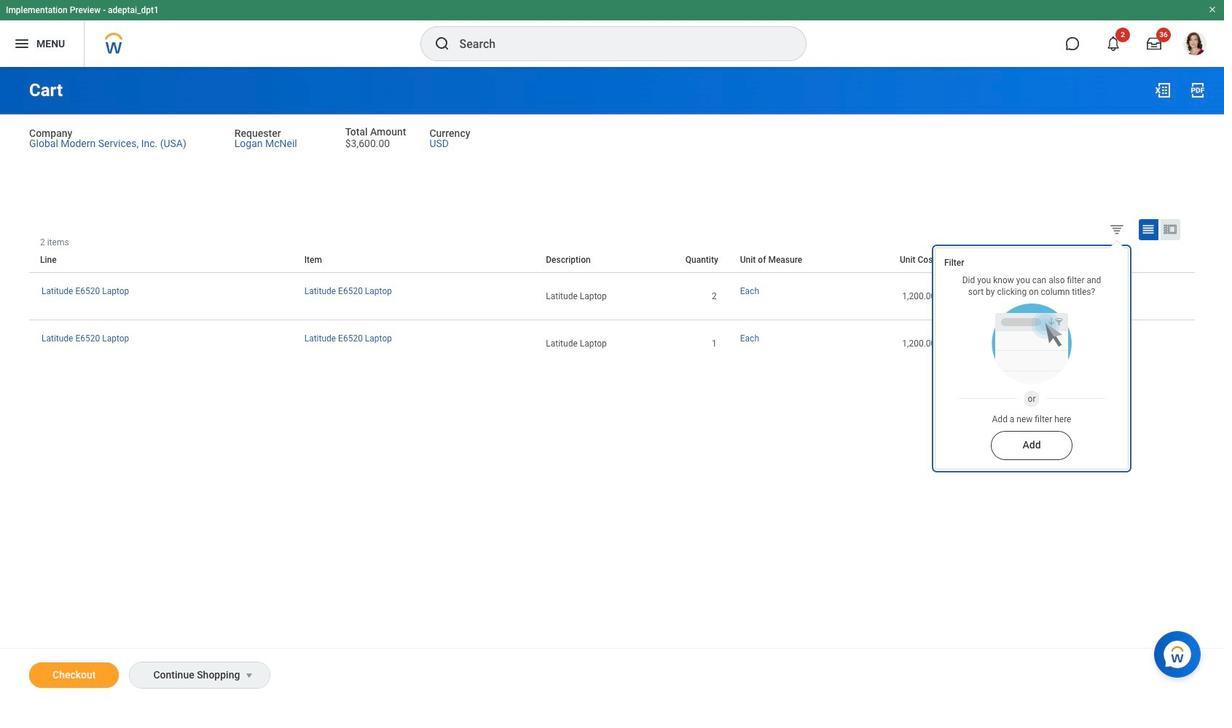 Task type: locate. For each thing, give the bounding box(es) containing it.
main content
[[0, 67, 1225, 702]]

justify image
[[13, 35, 31, 52]]

profile logan mcneil image
[[1184, 32, 1207, 58]]

banner
[[0, 0, 1225, 67]]

select to filter grid data image
[[1109, 221, 1126, 237]]

close environment banner image
[[1209, 5, 1217, 14]]

search image
[[433, 35, 451, 52]]

toggle to grid view image
[[1142, 222, 1156, 237]]

view printable version (pdf) image
[[1190, 82, 1207, 99]]

dialog
[[935, 233, 1129, 470]]

toolbar
[[1185, 238, 1195, 248]]

option group
[[1107, 219, 1192, 243]]

Toggle to Grid view radio
[[1139, 219, 1159, 240]]

Search Workday  search field
[[460, 28, 776, 60]]



Task type: vqa. For each thing, say whether or not it's contained in the screenshot.
the Based on Your Skills to Develop
no



Task type: describe. For each thing, give the bounding box(es) containing it.
toggle to list detail view image
[[1163, 222, 1178, 237]]

Toggle to List Detail view radio
[[1161, 219, 1181, 240]]

notifications large image
[[1107, 36, 1121, 51]]

caret down image
[[241, 671, 258, 682]]

export to excel image
[[1155, 82, 1172, 99]]

inbox large image
[[1147, 36, 1162, 51]]



